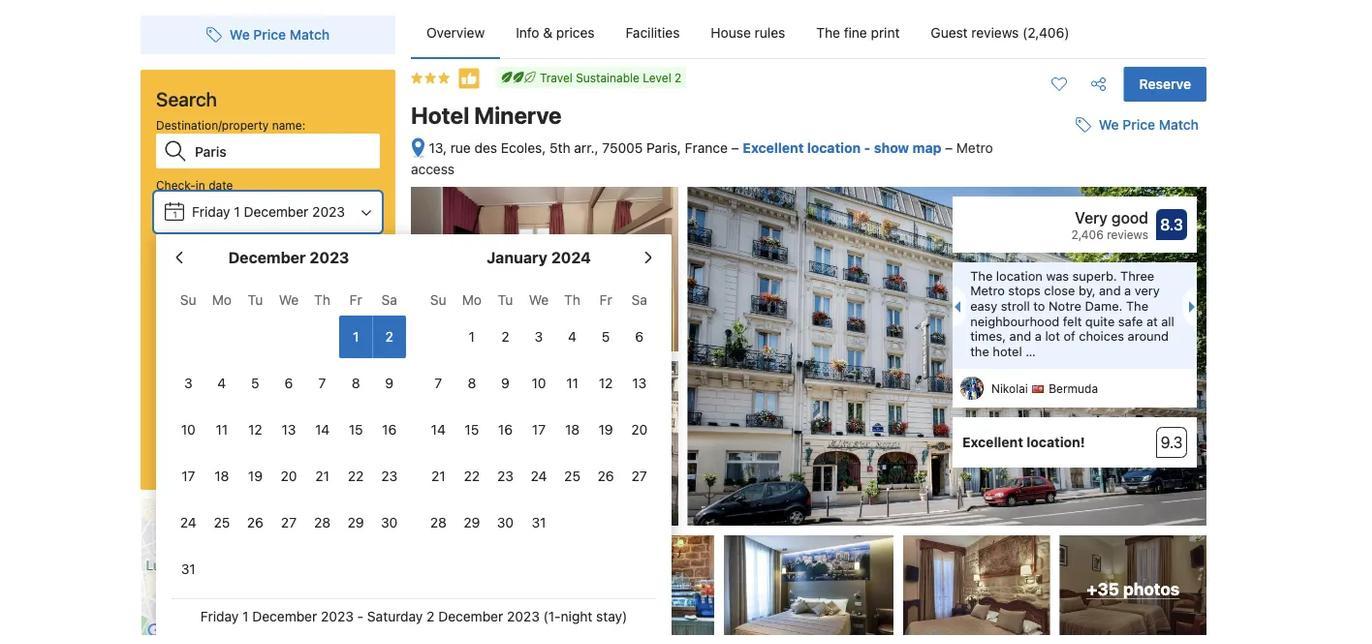 Task type: vqa. For each thing, say whether or not it's contained in the screenshot.
5th
yes



Task type: locate. For each thing, give the bounding box(es) containing it.
very good 2,406 reviews
[[1071, 209, 1148, 241]]

14 December 2023 checkbox
[[306, 409, 339, 452]]

location left show
[[807, 140, 861, 156]]

1 horizontal spatial 11
[[566, 376, 578, 392]]

1 vertical spatial 6
[[285, 376, 293, 392]]

11 right "10 january 2024" option
[[566, 376, 578, 392]]

22 inside option
[[464, 469, 480, 485]]

stay
[[198, 295, 221, 308]]

and down neighbourhood
[[1009, 329, 1031, 344]]

&
[[543, 25, 553, 41], [248, 368, 257, 382]]

friday down in
[[192, 204, 230, 220]]

0 horizontal spatial 6
[[285, 376, 293, 392]]

1 inside cell
[[353, 329, 359, 345]]

16 right 15 january 2024 checkbox
[[498, 422, 513, 438]]

13 inside option
[[632, 376, 647, 392]]

2 22 from the left
[[464, 469, 480, 485]]

i'm
[[173, 393, 190, 407]]

26 January 2024 checkbox
[[589, 455, 623, 498]]

21 for 21 january 2024 option
[[431, 469, 445, 485]]

5 for the 5 january 2024 option
[[602, 329, 610, 345]]

we price match up name:
[[230, 27, 330, 43]]

0 vertical spatial 10
[[532, 376, 546, 392]]

30 inside checkbox
[[497, 515, 514, 531]]

0 vertical spatial saturday
[[192, 262, 248, 278]]

0 horizontal spatial 28
[[314, 515, 331, 531]]

27 December 2023 checkbox
[[272, 502, 306, 545]]

1 January 2024 checkbox
[[455, 316, 489, 359]]

24 inside option
[[531, 469, 547, 485]]

20 for 20 december 2023 checkbox
[[281, 469, 297, 485]]

30 for 30 checkbox
[[381, 515, 398, 531]]

0 horizontal spatial location
[[807, 140, 861, 156]]

5 December 2023 checkbox
[[239, 362, 272, 405]]

1 check- from the top
[[156, 178, 196, 192]]

1 22 from the left
[[348, 469, 364, 485]]

2 14 from the left
[[431, 422, 446, 438]]

19
[[599, 422, 613, 438], [248, 469, 263, 485]]

1 vertical spatial price
[[1123, 117, 1155, 133]]

search button
[[156, 421, 380, 467]]

14 inside 14 december 2023 checkbox
[[315, 422, 330, 438]]

8 for 8 january 2024 option
[[468, 376, 476, 392]]

1 vertical spatial -
[[357, 609, 364, 625]]

search section
[[133, 0, 672, 637]]

the up easy
[[970, 269, 993, 283]]

fr for 2024
[[600, 292, 612, 308]]

4 inside option
[[217, 376, 226, 392]]

9 December 2023 checkbox
[[373, 362, 406, 405]]

1 horizontal spatial saturday
[[367, 609, 423, 625]]

nikolai
[[991, 382, 1028, 396]]

metro up easy
[[970, 284, 1005, 298]]

0 vertical spatial check-
[[156, 178, 196, 192]]

2 horizontal spatial the
[[1126, 299, 1148, 313]]

tu down saturday 2 december 2023 button
[[248, 292, 263, 308]]

2023 down 28 option
[[321, 609, 354, 625]]

17 inside 'checkbox'
[[532, 422, 546, 438]]

1 vertical spatial match
[[1159, 117, 1199, 133]]

0 horizontal spatial 3
[[184, 376, 192, 392]]

30
[[381, 515, 398, 531], [497, 515, 514, 531]]

click to open map view image
[[411, 137, 425, 160]]

2 sa from the left
[[631, 292, 647, 308]]

fr for 2023
[[349, 292, 362, 308]]

in
[[196, 178, 205, 192]]

31 right 30 january 2024 checkbox
[[532, 515, 546, 531]]

29 inside 29 january 2024 checkbox
[[464, 515, 480, 531]]

21 left 22 december 2023 checkbox
[[315, 469, 329, 485]]

0 horizontal spatial 12
[[248, 422, 262, 438]]

– right map
[[945, 140, 953, 156]]

10 down i'm
[[181, 422, 196, 438]]

1 vertical spatial 11
[[216, 422, 228, 438]]

- down "29 december 2023" option
[[357, 609, 364, 625]]

the for the fine print
[[816, 25, 840, 41]]

1 21 from the left
[[315, 469, 329, 485]]

20 for 20 january 2024 checkbox
[[631, 422, 648, 438]]

mo
[[212, 292, 232, 308], [462, 292, 482, 308]]

december inside button
[[263, 262, 328, 278]]

0 vertical spatial the
[[816, 25, 840, 41]]

6 up work
[[285, 376, 293, 392]]

25
[[564, 469, 580, 485], [214, 515, 230, 531]]

11 inside option
[[566, 376, 578, 392]]

30 right 29 january 2024 checkbox
[[497, 515, 514, 531]]

1 vertical spatial we price match
[[1099, 117, 1199, 133]]

travel
[[540, 71, 573, 84]]

28 inside 28 january 2024 option
[[430, 515, 447, 531]]

1 9 from the left
[[385, 376, 394, 392]]

10
[[532, 376, 546, 392], [181, 422, 196, 438]]

20 right '19 december 2023' checkbox
[[281, 469, 297, 485]]

0 vertical spatial 19
[[599, 422, 613, 438]]

22
[[348, 469, 364, 485], [464, 469, 480, 485]]

0 horizontal spatial 15
[[349, 422, 363, 438]]

20 January 2024 checkbox
[[623, 409, 656, 452]]

1 15 from the left
[[349, 422, 363, 438]]

21 left 22 option
[[431, 469, 445, 485]]

price inside search section
[[253, 27, 286, 43]]

1 horizontal spatial 5
[[602, 329, 610, 345]]

24 inside checkbox
[[180, 515, 196, 531]]

1 8 from the left
[[352, 376, 360, 392]]

check- up "check-out date" at the top left
[[156, 178, 196, 192]]

0 horizontal spatial excellent
[[743, 140, 804, 156]]

1 23 from the left
[[381, 469, 398, 485]]

2 30 from the left
[[497, 515, 514, 531]]

1 horizontal spatial 21
[[431, 469, 445, 485]]

26 right 25 january 2024 option
[[598, 469, 614, 485]]

location
[[807, 140, 861, 156], [996, 269, 1043, 283]]

1 30 from the left
[[381, 515, 398, 531]]

2 grid from the left
[[422, 281, 656, 545]]

stroll
[[1001, 299, 1030, 313]]

2023 left (1-
[[507, 609, 540, 625]]

1 sa from the left
[[381, 292, 397, 308]]

0 horizontal spatial 17
[[181, 469, 195, 485]]

12 right the "11 january 2024" option
[[599, 376, 613, 392]]

8 right 7 option
[[468, 376, 476, 392]]

saturday
[[192, 262, 248, 278], [367, 609, 423, 625]]

3 inside option
[[535, 329, 543, 345]]

1 th from the left
[[314, 292, 330, 308]]

rated very good element
[[962, 207, 1148, 230]]

13 down work
[[282, 422, 296, 438]]

guest reviews (2,406) link
[[915, 8, 1085, 58]]

1 down the check-in date
[[173, 209, 177, 220]]

metro right map
[[956, 140, 993, 156]]

1 vertical spatial saturday
[[367, 609, 423, 625]]

0 vertical spatial 11
[[566, 376, 578, 392]]

1 vertical spatial check-
[[156, 236, 196, 250]]

0 horizontal spatial saturday
[[192, 262, 248, 278]]

31
[[532, 515, 546, 531], [181, 562, 196, 578]]

31 down 24 checkbox
[[181, 562, 196, 578]]

0 vertical spatial 24
[[531, 469, 547, 485]]

12 for 12 option
[[599, 376, 613, 392]]

stay)
[[596, 609, 627, 625]]

30 for 30 january 2024 checkbox
[[497, 515, 514, 531]]

a
[[1124, 284, 1131, 298], [1035, 329, 1042, 344]]

19 right 18 option
[[248, 469, 263, 485]]

0 vertical spatial and
[[1099, 284, 1121, 298]]

24 for 24 checkbox
[[180, 515, 196, 531]]

search up destination/property
[[156, 87, 217, 110]]

0 horizontal spatial -
[[357, 609, 364, 625]]

mo for january
[[462, 292, 482, 308]]

19 for '19 january 2024' option
[[599, 422, 613, 438]]

16 December 2023 checkbox
[[373, 409, 406, 452]]

3 for 3 checkbox
[[184, 376, 192, 392]]

0 vertical spatial 31
[[532, 515, 546, 531]]

reviews down good
[[1107, 228, 1148, 241]]

2 inside 'option'
[[501, 329, 509, 345]]

1 horizontal spatial tu
[[498, 292, 513, 308]]

22 for 22 option
[[464, 469, 480, 485]]

3
[[535, 329, 543, 345], [184, 376, 192, 392]]

2023 inside saturday 2 december 2023 button
[[331, 262, 364, 278]]

18 inside 18 option
[[214, 469, 229, 485]]

25 right 24 checkbox
[[214, 515, 230, 531]]

house rules link
[[695, 8, 801, 58]]

0 vertical spatial 18
[[565, 422, 580, 438]]

3 for '3' option
[[535, 329, 543, 345]]

1 horizontal spatial mo
[[462, 292, 482, 308]]

0 horizontal spatial sa
[[381, 292, 397, 308]]

date right the 'out'
[[217, 236, 241, 250]]

18 right 17 'checkbox'
[[565, 422, 580, 438]]

friday 1 december 2023
[[192, 204, 345, 220]]

11 down travelling
[[216, 422, 228, 438]]

1 16 from the left
[[382, 422, 397, 438]]

0 horizontal spatial 27
[[281, 515, 297, 531]]

14
[[315, 422, 330, 438], [431, 422, 446, 438]]

21 inside option
[[431, 469, 445, 485]]

bermuda
[[1049, 382, 1098, 396]]

price for we price match dropdown button within the search section
[[253, 27, 286, 43]]

2
[[675, 71, 682, 84], [251, 262, 259, 278], [385, 329, 393, 345], [501, 329, 509, 345], [427, 609, 435, 625]]

2 th from the left
[[564, 292, 580, 308]]

2 inside checkbox
[[385, 329, 393, 345]]

13 inside checkbox
[[282, 422, 296, 438]]

2 15 from the left
[[465, 422, 479, 438]]

17 January 2024 checkbox
[[522, 409, 556, 452]]

for
[[247, 393, 262, 407]]

work
[[265, 393, 292, 407]]

1 horizontal spatial the
[[970, 269, 993, 283]]

2023 up 1 cell at the left of page
[[331, 262, 364, 278]]

fr
[[349, 292, 362, 308], [600, 292, 612, 308]]

0 vertical spatial date
[[209, 178, 233, 192]]

1 horizontal spatial 19
[[599, 422, 613, 438]]

a down three on the top right of page
[[1124, 284, 1131, 298]]

26 inside checkbox
[[247, 515, 264, 531]]

1 horizontal spatial th
[[564, 292, 580, 308]]

11 inside checkbox
[[216, 422, 228, 438]]

price down reserve button
[[1123, 117, 1155, 133]]

29 for "29 december 2023" option
[[348, 515, 364, 531]]

su
[[180, 292, 196, 308], [430, 292, 446, 308]]

1 horizontal spatial 26
[[598, 469, 614, 485]]

29 inside "29 december 2023" option
[[348, 515, 364, 531]]

1 horizontal spatial night
[[561, 609, 592, 625]]

21 December 2023 checkbox
[[306, 455, 339, 498]]

28 for 28 option
[[314, 515, 331, 531]]

14 right 13 december 2023 checkbox
[[315, 422, 330, 438]]

check- up 1-night stay
[[156, 236, 196, 250]]

1 horizontal spatial 6
[[635, 329, 644, 345]]

excellent down nikolai
[[962, 435, 1023, 451]]

0 horizontal spatial 14
[[315, 422, 330, 438]]

location up stops
[[996, 269, 1043, 283]]

18
[[565, 422, 580, 438], [214, 469, 229, 485]]

Where are you going? field
[[187, 134, 380, 169]]

0 horizontal spatial th
[[314, 292, 330, 308]]

1 7 from the left
[[319, 376, 326, 392]]

15 right 14 december 2023 checkbox
[[349, 422, 363, 438]]

26 right 25 checkbox
[[247, 515, 264, 531]]

out
[[196, 236, 214, 250]]

22 right 21 january 2024 option
[[464, 469, 480, 485]]

2 9 from the left
[[501, 376, 510, 392]]

facilities link
[[610, 8, 695, 58]]

14 left 15 january 2024 checkbox
[[431, 422, 446, 438]]

5 up for
[[251, 376, 259, 392]]

2 su from the left
[[430, 292, 446, 308]]

2 23 from the left
[[497, 469, 514, 485]]

1 14 from the left
[[315, 422, 330, 438]]

0 vertical spatial we price match button
[[199, 17, 337, 52]]

1 horizontal spatial –
[[945, 140, 953, 156]]

30 inside checkbox
[[381, 515, 398, 531]]

28
[[314, 515, 331, 531], [430, 515, 447, 531]]

7 for 7 option
[[435, 376, 442, 392]]

friday down 31 option
[[200, 609, 239, 625]]

25 inside checkbox
[[214, 515, 230, 531]]

1 29 from the left
[[348, 515, 364, 531]]

2 fr from the left
[[600, 292, 612, 308]]

1 vertical spatial location
[[996, 269, 1043, 283]]

25 left 26 option
[[564, 469, 580, 485]]

& up for
[[248, 368, 257, 382]]

january 2024
[[487, 249, 591, 267]]

0 horizontal spatial su
[[180, 292, 196, 308]]

1 horizontal spatial 4
[[568, 329, 577, 345]]

0 vertical spatial 4
[[568, 329, 577, 345]]

7 left 8 january 2024 option
[[435, 376, 442, 392]]

1 vertical spatial &
[[248, 368, 257, 382]]

1 horizontal spatial su
[[430, 292, 446, 308]]

1 horizontal spatial 16
[[498, 422, 513, 438]]

7 inside 7 option
[[435, 376, 442, 392]]

1 horizontal spatial 30
[[497, 515, 514, 531]]

2 29 from the left
[[464, 515, 480, 531]]

search
[[156, 87, 217, 110], [243, 435, 292, 453]]

1 horizontal spatial 9
[[501, 376, 510, 392]]

search up '19 december 2023' checkbox
[[243, 435, 292, 453]]

facilities
[[626, 25, 680, 41]]

18 inside 18 january 2024 option
[[565, 422, 580, 438]]

19 inside checkbox
[[248, 469, 263, 485]]

1 horizontal spatial 7
[[435, 376, 442, 392]]

around
[[1128, 329, 1169, 344]]

15 for "15 december 2023" checkbox
[[349, 422, 363, 438]]

date for check-in date
[[209, 178, 233, 192]]

22 right 21 checkbox
[[348, 469, 364, 485]]

0 vertical spatial we price match
[[230, 27, 330, 43]]

1 horizontal spatial search
[[243, 435, 292, 453]]

december for friday 1 december 2023 - saturday 2 december 2023 (1-night stay)
[[252, 609, 317, 625]]

1 horizontal spatial 23
[[497, 469, 514, 485]]

house
[[711, 25, 751, 41]]

17 left 18 option
[[181, 469, 195, 485]]

2 – from the left
[[945, 140, 953, 156]]

and up dame.
[[1099, 284, 1121, 298]]

19 December 2023 checkbox
[[239, 455, 272, 498]]

date
[[209, 178, 233, 192], [217, 236, 241, 250]]

1 horizontal spatial reviews
[[1107, 228, 1148, 241]]

12 down for
[[248, 422, 262, 438]]

17
[[532, 422, 546, 438], [181, 469, 195, 485]]

match down reserve button
[[1159, 117, 1199, 133]]

11 for the "11 january 2024" option
[[566, 376, 578, 392]]

1 December 2023 checkbox
[[339, 316, 373, 359]]

0 vertical spatial metro
[[956, 140, 993, 156]]

we price match button up name:
[[199, 17, 337, 52]]

th
[[314, 292, 330, 308], [564, 292, 580, 308]]

19 inside option
[[599, 422, 613, 438]]

reviews
[[971, 25, 1019, 41], [1107, 228, 1148, 241]]

1 horizontal spatial fr
[[600, 292, 612, 308]]

match
[[290, 27, 330, 43], [1159, 117, 1199, 133]]

sustainable
[[576, 71, 640, 84]]

sa up "6" checkbox
[[631, 292, 647, 308]]

13 December 2023 checkbox
[[272, 409, 306, 452]]

1 28 from the left
[[314, 515, 331, 531]]

25 inside option
[[564, 469, 580, 485]]

2023 for friday 1 december 2023 - saturday 2 december 2023 (1-night stay)
[[321, 609, 354, 625]]

28 right 27 option
[[314, 515, 331, 531]]

0 vertical spatial reviews
[[971, 25, 1019, 41]]

9 right 8 january 2024 option
[[501, 376, 510, 392]]

1 fr from the left
[[349, 292, 362, 308]]

1 vertical spatial 10
[[181, 422, 196, 438]]

4
[[568, 329, 577, 345], [217, 376, 226, 392]]

0 horizontal spatial 22
[[348, 469, 364, 485]]

0 vertical spatial 13
[[632, 376, 647, 392]]

rules
[[755, 25, 785, 41]]

9.3
[[1161, 434, 1183, 452]]

20 right '19 january 2024' option
[[631, 422, 648, 438]]

26 inside option
[[598, 469, 614, 485]]

5 inside option
[[251, 376, 259, 392]]

1 horizontal spatial 15
[[465, 422, 479, 438]]

0 vertical spatial &
[[543, 25, 553, 41]]

24 December 2023 checkbox
[[172, 502, 205, 545]]

dame.
[[1085, 299, 1123, 313]]

tu up 2 'option'
[[498, 292, 513, 308]]

14 inside 14 "checkbox"
[[431, 422, 446, 438]]

location inside the location was superb.  three metro stops close by, and a very easy stroll to notre dame.  the neighbourhood felt quite safe at all times, and a lot of choices around the hotel …
[[996, 269, 1043, 283]]

su for december
[[180, 292, 196, 308]]

9 inside option
[[385, 376, 394, 392]]

choices
[[1079, 329, 1124, 344]]

1 horizontal spatial 12
[[599, 376, 613, 392]]

15 December 2023 checkbox
[[339, 409, 373, 452]]

arr.,
[[574, 140, 598, 156]]

1
[[234, 204, 240, 220], [173, 209, 177, 220], [353, 329, 359, 345], [469, 329, 475, 345], [242, 609, 249, 625]]

15 right 14 "checkbox"
[[465, 422, 479, 438]]

1 horizontal spatial 31
[[532, 515, 546, 531]]

26 for 26 checkbox
[[247, 515, 264, 531]]

19 right 18 january 2024 option
[[599, 422, 613, 438]]

hotel minerve
[[411, 102, 562, 129]]

1 vertical spatial 13
[[282, 422, 296, 438]]

2 7 from the left
[[435, 376, 442, 392]]

fr up the 5 january 2024 option
[[600, 292, 612, 308]]

27 right 26 checkbox
[[281, 515, 297, 531]]

22 inside checkbox
[[348, 469, 364, 485]]

1 left 2 december 2023 checkbox
[[353, 329, 359, 345]]

3 inside checkbox
[[184, 376, 192, 392]]

2023 for friday 1 december 2023
[[312, 204, 345, 220]]

homes
[[208, 368, 245, 382]]

info
[[516, 25, 539, 41]]

31 inside 31 option
[[181, 562, 196, 578]]

31 December 2023 checkbox
[[172, 549, 205, 591]]

21 for 21 checkbox
[[315, 469, 329, 485]]

16 inside checkbox
[[498, 422, 513, 438]]

1 vertical spatial a
[[1035, 329, 1042, 344]]

0 vertical spatial -
[[864, 140, 871, 156]]

1 vertical spatial 3
[[184, 376, 192, 392]]

hotel
[[993, 344, 1022, 359]]

night
[[167, 295, 195, 308], [561, 609, 592, 625]]

9 inside option
[[501, 376, 510, 392]]

4 December 2023 checkbox
[[205, 362, 239, 405]]

the left "fine"
[[816, 25, 840, 41]]

1 horizontal spatial 14
[[431, 422, 446, 438]]

+35
[[1086, 579, 1119, 599]]

1 horizontal spatial location
[[996, 269, 1043, 283]]

price up name:
[[253, 27, 286, 43]]

0 horizontal spatial 21
[[315, 469, 329, 485]]

17 inside option
[[181, 469, 195, 485]]

31 for the 31 option
[[532, 515, 546, 531]]

night left the stay)
[[561, 609, 592, 625]]

th for 2023
[[314, 292, 330, 308]]

2 mo from the left
[[462, 292, 482, 308]]

prices
[[556, 25, 595, 41]]

0 horizontal spatial 29
[[348, 515, 364, 531]]

mo up "1" option
[[462, 292, 482, 308]]

saturday down 30 checkbox
[[367, 609, 423, 625]]

8 inside checkbox
[[352, 376, 360, 392]]

2 check- from the top
[[156, 236, 196, 250]]

2 8 from the left
[[468, 376, 476, 392]]

21
[[315, 469, 329, 485], [431, 469, 445, 485]]

and
[[1099, 284, 1121, 298], [1009, 329, 1031, 344]]

date right in
[[209, 178, 233, 192]]

match for right we price match dropdown button
[[1159, 117, 1199, 133]]

31 inside option
[[532, 515, 546, 531]]

13 right 12 option
[[632, 376, 647, 392]]

1 horizontal spatial 29
[[464, 515, 480, 531]]

7 inside 7 december 2023 checkbox
[[319, 376, 326, 392]]

1 tu from the left
[[248, 292, 263, 308]]

5 inside option
[[602, 329, 610, 345]]

14 for 14 december 2023 checkbox
[[315, 422, 330, 438]]

reserve button
[[1124, 67, 1207, 102]]

check-in date
[[156, 178, 233, 192]]

0 horizontal spatial 4
[[217, 376, 226, 392]]

excellent right france
[[743, 140, 804, 156]]

30 right "29 december 2023" option
[[381, 515, 398, 531]]

25 December 2023 checkbox
[[205, 502, 239, 545]]

3 up i'm
[[184, 376, 192, 392]]

21 inside checkbox
[[315, 469, 329, 485]]

2 tu from the left
[[498, 292, 513, 308]]

31 for 31 option
[[181, 562, 196, 578]]

superb.
[[1072, 269, 1117, 283]]

0 horizontal spatial –
[[731, 140, 739, 156]]

1 horizontal spatial 22
[[464, 469, 480, 485]]

0 vertical spatial 5
[[602, 329, 610, 345]]

the up safe
[[1126, 299, 1148, 313]]

6 January 2024 checkbox
[[623, 316, 656, 359]]

night left stay
[[167, 295, 195, 308]]

match up name:
[[290, 27, 330, 43]]

16 inside option
[[382, 422, 397, 438]]

1 – from the left
[[731, 140, 739, 156]]

the for the location was superb.  three metro stops close by, and a very easy stroll to notre dame.  the neighbourhood felt quite safe at all times, and a lot of choices around the hotel …
[[970, 269, 993, 283]]

15 for 15 january 2024 checkbox
[[465, 422, 479, 438]]

1 horizontal spatial 28
[[430, 515, 447, 531]]

28 inside 28 option
[[314, 515, 331, 531]]

18 for 18 option
[[214, 469, 229, 485]]

17 for 17 'checkbox'
[[532, 422, 546, 438]]

- left show
[[864, 140, 871, 156]]

27 right 26 option
[[632, 469, 647, 485]]

1 vertical spatial 27
[[281, 515, 297, 531]]

6 right the 5 january 2024 option
[[635, 329, 644, 345]]

we price match
[[230, 27, 330, 43], [1099, 117, 1199, 133]]

0 horizontal spatial 10
[[181, 422, 196, 438]]

fr up 1 cell at the left of page
[[349, 292, 362, 308]]

8 right 7 december 2023 checkbox
[[352, 376, 360, 392]]

9 right 8 checkbox
[[385, 376, 394, 392]]

2 28 from the left
[[430, 515, 447, 531]]

28 left 29 january 2024 checkbox
[[430, 515, 447, 531]]

match inside search section
[[290, 27, 330, 43]]

we price match for we price match dropdown button within the search section
[[230, 27, 330, 43]]

check-out date
[[156, 236, 241, 250]]

level
[[643, 71, 671, 84]]

1 grid from the left
[[172, 281, 406, 591]]

24 left 25 checkbox
[[180, 515, 196, 531]]

2 16 from the left
[[498, 422, 513, 438]]

we price match for right we price match dropdown button
[[1099, 117, 1199, 133]]

1 horizontal spatial 17
[[532, 422, 546, 438]]

price for right we price match dropdown button
[[1123, 117, 1155, 133]]

25 January 2024 checkbox
[[556, 455, 589, 498]]

friday for friday 1 december 2023 - saturday 2 december 2023 (1-night stay)
[[200, 609, 239, 625]]

23 for the 23 checkbox
[[381, 469, 398, 485]]

27
[[632, 469, 647, 485], [281, 515, 297, 531]]

9 January 2024 checkbox
[[489, 362, 522, 405]]

th up 4 january 2024 option
[[564, 292, 580, 308]]

metro inside the location was superb.  three metro stops close by, and a very easy stroll to notre dame.  the neighbourhood felt quite safe at all times, and a lot of choices around the hotel …
[[970, 284, 1005, 298]]

18 December 2023 checkbox
[[205, 455, 239, 498]]

fine
[[844, 25, 867, 41]]

1 vertical spatial the
[[970, 269, 993, 283]]

grid
[[172, 281, 406, 591], [422, 281, 656, 545]]

8 inside option
[[468, 376, 476, 392]]

0 vertical spatial 20
[[631, 422, 648, 438]]

0 vertical spatial location
[[807, 140, 861, 156]]

0 vertical spatial price
[[253, 27, 286, 43]]

we price match down reserve button
[[1099, 117, 1199, 133]]

2 21 from the left
[[431, 469, 445, 485]]

1 vertical spatial and
[[1009, 329, 1031, 344]]

16 for 16 january 2024 checkbox
[[498, 422, 513, 438]]

4 January 2024 checkbox
[[556, 316, 589, 359]]

4 inside option
[[568, 329, 577, 345]]

1 up "check-out date" at the top left
[[234, 204, 240, 220]]

saturday 2 december 2023
[[192, 262, 364, 278]]

1 mo from the left
[[212, 292, 232, 308]]

saturday inside saturday 2 december 2023 button
[[192, 262, 248, 278]]

23 right 22 december 2023 checkbox
[[381, 469, 398, 485]]

4 for 4 january 2024 option
[[568, 329, 577, 345]]

23 December 2023 checkbox
[[373, 455, 406, 498]]

match for we price match dropdown button within the search section
[[290, 27, 330, 43]]

22 December 2023 checkbox
[[339, 455, 373, 498]]

search inside button
[[243, 435, 292, 453]]

december 2023
[[228, 249, 349, 267]]

friday for friday 1 december 2023
[[192, 204, 230, 220]]

rue
[[450, 140, 471, 156]]

75005
[[602, 140, 643, 156]]

1 su from the left
[[180, 292, 196, 308]]

we price match inside search section
[[230, 27, 330, 43]]

tu
[[248, 292, 263, 308], [498, 292, 513, 308]]

grid for december
[[172, 281, 406, 591]]

29 right 28 option
[[348, 515, 364, 531]]

23 January 2024 checkbox
[[489, 455, 522, 498]]

close
[[1044, 284, 1075, 298]]



Task type: describe. For each thing, give the bounding box(es) containing it.
th for 2024
[[564, 292, 580, 308]]

11 January 2024 checkbox
[[556, 362, 589, 405]]

access
[[411, 161, 455, 177]]

all
[[1161, 314, 1174, 328]]

14 for 14 "checkbox"
[[431, 422, 446, 438]]

map
[[913, 140, 942, 156]]

stops
[[1008, 284, 1041, 298]]

destination/property
[[156, 118, 269, 132]]

2 January 2024 checkbox
[[489, 316, 522, 359]]

valign  initial image
[[457, 67, 481, 90]]

2023 down friday 1 december 2023 on the top left of page
[[310, 249, 349, 267]]

22 January 2024 checkbox
[[455, 455, 489, 498]]

6 for "6" checkbox
[[635, 329, 644, 345]]

8 January 2024 checkbox
[[455, 362, 489, 405]]

(2,406)
[[1023, 25, 1069, 41]]

1-
[[156, 295, 167, 308]]

photos
[[1123, 579, 1180, 599]]

guest reviews (2,406)
[[931, 25, 1069, 41]]

su for january
[[430, 292, 446, 308]]

8.3
[[1160, 216, 1183, 234]]

date for check-out date
[[217, 236, 241, 250]]

the fine print
[[816, 25, 900, 41]]

25 for 25 january 2024 option
[[564, 469, 580, 485]]

check- for out
[[156, 236, 196, 250]]

house rules
[[711, 25, 785, 41]]

scored 8.3 element
[[1156, 209, 1187, 240]]

2,406
[[1071, 228, 1104, 241]]

good
[[1112, 209, 1148, 227]]

15 January 2024 checkbox
[[455, 409, 489, 452]]

the
[[970, 344, 989, 359]]

metro inside metro access
[[956, 140, 993, 156]]

check- for in
[[156, 178, 196, 192]]

(1-
[[543, 609, 561, 625]]

29 for 29 january 2024 checkbox
[[464, 515, 480, 531]]

three
[[1120, 269, 1154, 283]]

info & prices
[[516, 25, 595, 41]]

we down saturday 2 december 2023
[[279, 292, 299, 308]]

0 vertical spatial excellent
[[743, 140, 804, 156]]

metro access
[[411, 140, 993, 177]]

overview link
[[411, 8, 500, 58]]

1 left 2 'option'
[[469, 329, 475, 345]]

apartments
[[260, 368, 322, 382]]

8 December 2023 checkbox
[[339, 362, 373, 405]]

9 for 9 option
[[501, 376, 510, 392]]

16 for 16 december 2023 option
[[382, 422, 397, 438]]

sa for 2023
[[381, 292, 397, 308]]

1 horizontal spatial -
[[864, 140, 871, 156]]

lot
[[1045, 329, 1060, 344]]

easy
[[970, 299, 997, 313]]

notre
[[1049, 299, 1081, 313]]

22 for 22 december 2023 checkbox
[[348, 469, 364, 485]]

des
[[474, 140, 497, 156]]

8 for 8 checkbox
[[352, 376, 360, 392]]

10 January 2024 checkbox
[[522, 362, 556, 405]]

december for friday 1 december 2023
[[244, 204, 309, 220]]

7 for 7 december 2023 checkbox
[[319, 376, 326, 392]]

1 horizontal spatial &
[[543, 25, 553, 41]]

10 December 2023 checkbox
[[172, 409, 205, 452]]

21 January 2024 checkbox
[[422, 455, 455, 498]]

safe
[[1118, 314, 1143, 328]]

to
[[1033, 299, 1045, 313]]

travel sustainable level 2
[[540, 71, 682, 84]]

+35 photos
[[1086, 579, 1180, 599]]

14 January 2024 checkbox
[[422, 409, 455, 452]]

13 for 13 option
[[632, 376, 647, 392]]

tu for january
[[498, 292, 513, 308]]

2 December 2023 checkbox
[[373, 316, 406, 359]]

neighbourhood
[[970, 314, 1059, 328]]

3 January 2024 checkbox
[[522, 316, 556, 359]]

10 for "10 january 2024" option
[[532, 376, 546, 392]]

2 cell
[[373, 312, 406, 359]]

10 for the 10 december 2023 option
[[181, 422, 196, 438]]

+35 photos link
[[1060, 536, 1207, 637]]

0 vertical spatial 27
[[632, 469, 647, 485]]

2 inside button
[[251, 262, 259, 278]]

6 December 2023 checkbox
[[272, 362, 306, 405]]

of
[[1064, 329, 1075, 344]]

reserve
[[1139, 76, 1191, 92]]

1 cell
[[339, 312, 373, 359]]

overview
[[426, 25, 485, 41]]

26 for 26 option
[[598, 469, 614, 485]]

january
[[487, 249, 548, 267]]

0 vertical spatial night
[[167, 295, 195, 308]]

17 December 2023 checkbox
[[172, 455, 205, 498]]

1 horizontal spatial and
[[1099, 284, 1121, 298]]

4 for 4 option
[[217, 376, 226, 392]]

print
[[871, 25, 900, 41]]

very
[[1135, 284, 1160, 298]]

the location was superb.  three metro stops close by, and a very easy stroll to notre dame.  the neighbourhood felt quite safe at all times, and a lot of choices around the hotel …
[[970, 269, 1174, 359]]

1 vertical spatial night
[[561, 609, 592, 625]]

13,
[[429, 140, 447, 156]]

7 December 2023 checkbox
[[306, 362, 339, 405]]

18 January 2024 checkbox
[[556, 409, 589, 452]]

19 January 2024 checkbox
[[589, 409, 623, 452]]

28 January 2024 checkbox
[[422, 502, 455, 545]]

show
[[874, 140, 909, 156]]

friday 1 december 2023 - saturday 2 december 2023 (1-night stay)
[[200, 609, 627, 625]]

december for saturday 2 december 2023
[[263, 262, 328, 278]]

20 December 2023 checkbox
[[272, 455, 306, 498]]

previous image
[[949, 302, 960, 313]]

name:
[[272, 118, 305, 132]]

11 December 2023 checkbox
[[205, 409, 239, 452]]

the fine print link
[[801, 8, 915, 58]]

saturday 2 december 2023 button
[[156, 252, 380, 289]]

we up very
[[1099, 117, 1119, 133]]

0 vertical spatial a
[[1124, 284, 1131, 298]]

27 January 2024 checkbox
[[623, 455, 656, 498]]

0 horizontal spatial and
[[1009, 329, 1031, 344]]

travelling
[[193, 393, 244, 407]]

france
[[685, 140, 728, 156]]

ecoles,
[[501, 140, 546, 156]]

30 January 2024 checkbox
[[489, 502, 522, 545]]

2 vertical spatial the
[[1126, 299, 1148, 313]]

31 January 2024 checkbox
[[522, 502, 556, 545]]

5th
[[550, 140, 570, 156]]

17 for the 17 december 2023 option
[[181, 469, 195, 485]]

19 for '19 december 2023' checkbox
[[248, 469, 263, 485]]

hotel
[[411, 102, 469, 129]]

guest
[[931, 25, 968, 41]]

times,
[[970, 329, 1006, 344]]

next image
[[1189, 302, 1201, 313]]

30 December 2023 checkbox
[[373, 502, 406, 545]]

29 December 2023 checkbox
[[339, 502, 373, 545]]

1 vertical spatial excellent
[[962, 435, 1023, 451]]

reviews inside very good 2,406 reviews
[[1107, 228, 1148, 241]]

0 vertical spatial search
[[156, 87, 217, 110]]

- inside search section
[[357, 609, 364, 625]]

12 for "12" option
[[248, 422, 262, 438]]

…
[[1026, 344, 1036, 359]]

6 for 6 checkbox at the left bottom of page
[[285, 376, 293, 392]]

7 January 2024 checkbox
[[422, 362, 455, 405]]

by,
[[1079, 284, 1096, 298]]

was
[[1046, 269, 1069, 283]]

at
[[1146, 314, 1158, 328]]

9 for 9 december 2023 option
[[385, 376, 394, 392]]

23 for the 23 january 2024 checkbox
[[497, 469, 514, 485]]

26 December 2023 checkbox
[[239, 502, 272, 545]]

5 January 2024 checkbox
[[589, 316, 623, 359]]

info & prices link
[[500, 8, 610, 58]]

tu for december
[[248, 292, 263, 308]]

mo for december
[[212, 292, 232, 308]]

5 for 5 option
[[251, 376, 259, 392]]

grid for january
[[422, 281, 656, 545]]

excellent location - show map button
[[743, 140, 945, 156]]

12 January 2024 checkbox
[[589, 362, 623, 405]]

sa for 2024
[[631, 292, 647, 308]]

18 for 18 january 2024 option
[[565, 422, 580, 438]]

entire homes & apartments
[[173, 368, 322, 382]]

1 down 26 checkbox
[[242, 609, 249, 625]]

scored 9.3 element
[[1156, 428, 1187, 459]]

13 January 2024 checkbox
[[623, 362, 656, 405]]

quite
[[1085, 314, 1115, 328]]

very
[[1075, 209, 1108, 227]]

we price match button inside search section
[[199, 17, 337, 52]]

25 for 25 checkbox
[[214, 515, 230, 531]]

28 December 2023 checkbox
[[306, 502, 339, 545]]

2023 for saturday 2 december 2023
[[331, 262, 364, 278]]

location!
[[1027, 435, 1085, 451]]

2024
[[551, 249, 591, 267]]

29 January 2024 checkbox
[[455, 502, 489, 545]]

entire
[[173, 368, 205, 382]]

16 January 2024 checkbox
[[489, 409, 522, 452]]

24 for 24 january 2024 option
[[531, 469, 547, 485]]

12 December 2023 checkbox
[[239, 409, 272, 452]]

& inside search section
[[248, 368, 257, 382]]

we up '3' option
[[529, 292, 549, 308]]

we up destination/property name:
[[230, 27, 250, 43]]

1 horizontal spatial we price match button
[[1068, 108, 1207, 143]]

3 December 2023 checkbox
[[172, 362, 205, 405]]

felt
[[1063, 314, 1082, 328]]

13 for 13 december 2023 checkbox
[[282, 422, 296, 438]]

11 for 11 checkbox
[[216, 422, 228, 438]]

24 January 2024 checkbox
[[522, 455, 556, 498]]

minerve
[[474, 102, 562, 129]]

28 for 28 january 2024 option
[[430, 515, 447, 531]]

i'm travelling for work
[[173, 393, 292, 407]]



